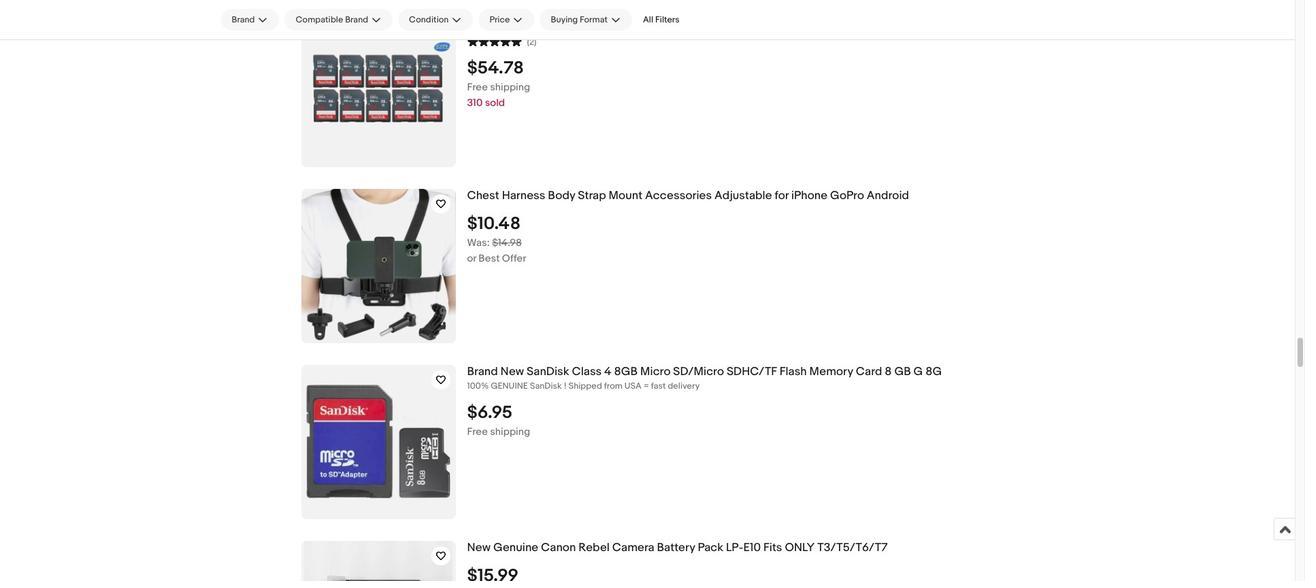 Task type: describe. For each thing, give the bounding box(es) containing it.
flash
[[780, 366, 807, 379]]

or
[[467, 252, 476, 265]]

brand inside 'dropdown button'
[[345, 14, 368, 25]]

chest harness body strap mount accessories adjustable for iphone gopro android image
[[301, 189, 456, 344]]

canon
[[541, 542, 576, 555]]

compatible brand
[[296, 14, 368, 25]]

0 vertical spatial sandisk
[[527, 366, 569, 379]]

brand new sandisk class 4 8gb micro sd/micro sdhc/tf flash memory card 8 gb g 8g 100% genuine sandisk ! shipped from usa = fast delivery
[[467, 366, 942, 392]]

delivery
[[668, 381, 700, 392]]

class
[[572, 366, 602, 379]]

brand new sandisk class 4 8gb micro sd/micro sdhc/tf flash memory card 8 gb g 8g link
[[467, 366, 1144, 380]]

=
[[644, 381, 649, 392]]

sold
[[485, 97, 505, 109]]

sdhc/tf
[[727, 366, 777, 379]]

battery
[[657, 542, 695, 555]]

32gb sandisk ultra sd memory cards 10 pack for camera / trail camera / computers link
[[467, 13, 1144, 27]]

iphone
[[792, 189, 828, 203]]

offer
[[502, 252, 526, 265]]

chest harness body strap mount accessories adjustable for iphone gopro android
[[467, 189, 909, 203]]

shipped
[[569, 381, 602, 392]]

format
[[580, 14, 608, 25]]

compatible brand button
[[285, 9, 393, 31]]

adjustable
[[715, 189, 772, 203]]

1 horizontal spatial camera
[[727, 13, 769, 27]]

lp-
[[726, 542, 744, 555]]

price button
[[479, 9, 535, 31]]

rebel
[[579, 542, 610, 555]]

brand new sandisk class 4 8gb micro sd/micro sdhc/tf flash memory card 8 gb g 8g image
[[301, 366, 456, 520]]

for inside 'link'
[[711, 13, 725, 27]]

new inside brand new sandisk class 4 8gb micro sd/micro sdhc/tf flash memory card 8 gb g 8g 100% genuine sandisk ! shipped from usa = fast delivery
[[501, 366, 524, 379]]

32gb
[[467, 13, 497, 27]]

8
[[885, 366, 892, 379]]

t3/t5/t6/t7
[[818, 542, 888, 555]]

$6.95
[[467, 403, 513, 424]]

harness
[[502, 189, 546, 203]]

new inside new genuine canon rebel camera battery pack lp-e10 fits only t3/t5/t6/t7 "link"
[[467, 542, 491, 555]]

32gb sandisk ultra sd memory cards 10 pack for camera / trail camera / computers
[[467, 13, 918, 27]]

pack
[[698, 542, 724, 555]]

new genuine canon rebel camera battery pack lp-e10 fits only t3/t5/t6/t7 image
[[304, 542, 453, 582]]

gb
[[895, 366, 911, 379]]

free for $54.78
[[467, 81, 488, 94]]

was:
[[467, 237, 490, 250]]

shipping for $54.78
[[490, 81, 530, 94]]

$54.78 free shipping 310 sold
[[467, 58, 530, 109]]

best
[[479, 252, 500, 265]]

pack
[[682, 13, 708, 27]]

genuine
[[493, 542, 539, 555]]

all filters button
[[638, 9, 685, 31]]

computers
[[857, 13, 918, 27]]

(2) link
[[467, 35, 537, 48]]

ultra
[[544, 13, 569, 27]]

price
[[490, 14, 510, 25]]

1 / from the left
[[772, 13, 778, 27]]

cards
[[636, 13, 666, 27]]

1 vertical spatial sandisk
[[530, 381, 562, 392]]

sd
[[571, 13, 587, 27]]

10
[[668, 13, 679, 27]]

mount
[[609, 189, 643, 203]]

memory inside 'link'
[[589, 13, 633, 27]]

g
[[914, 366, 923, 379]]

100% GENUINE SanDisk ! Shipped from USA = fast delivery text field
[[467, 381, 1144, 393]]

from
[[604, 381, 623, 392]]



Task type: locate. For each thing, give the bounding box(es) containing it.
2 horizontal spatial camera
[[804, 13, 847, 27]]

/ left computers
[[849, 13, 855, 27]]

310
[[467, 97, 483, 109]]

gopro
[[830, 189, 864, 203]]

8g
[[926, 366, 942, 379]]

trail
[[780, 13, 802, 27]]

/ left trail
[[772, 13, 778, 27]]

only
[[785, 542, 815, 555]]

0 vertical spatial shipping
[[490, 81, 530, 94]]

brand
[[232, 14, 255, 25], [345, 14, 368, 25], [467, 366, 498, 379]]

8gb
[[614, 366, 638, 379]]

brand inside dropdown button
[[232, 14, 255, 25]]

brand for brand new sandisk class 4 8gb micro sd/micro sdhc/tf flash memory card 8 gb g 8g 100% genuine sandisk ! shipped from usa = fast delivery
[[467, 366, 498, 379]]

0 horizontal spatial brand
[[232, 14, 255, 25]]

for
[[711, 13, 725, 27], [775, 189, 789, 203]]

1 vertical spatial for
[[775, 189, 789, 203]]

strap
[[578, 189, 606, 203]]

all filters
[[643, 14, 680, 25]]

0 horizontal spatial memory
[[589, 13, 633, 27]]

100%
[[467, 381, 489, 392]]

for right the pack
[[711, 13, 725, 27]]

new left "genuine"
[[467, 542, 491, 555]]

brand button
[[221, 9, 279, 31]]

1 vertical spatial free
[[467, 426, 488, 439]]

sandisk left the !
[[530, 381, 562, 392]]

micro
[[640, 366, 671, 379]]

(2)
[[527, 37, 537, 48]]

sandisk up the !
[[527, 366, 569, 379]]

2 / from the left
[[849, 13, 855, 27]]

memory up 100% genuine sandisk ! shipped from usa = fast delivery text box
[[810, 366, 853, 379]]

filters
[[655, 14, 680, 25]]

1 vertical spatial shipping
[[490, 426, 530, 439]]

0 vertical spatial new
[[501, 366, 524, 379]]

camera right rebel in the bottom of the page
[[612, 542, 655, 555]]

shipping inside $6.95 free shipping
[[490, 426, 530, 439]]

1 horizontal spatial memory
[[810, 366, 853, 379]]

$6.95 free shipping
[[467, 403, 530, 439]]

free down $6.95
[[467, 426, 488, 439]]

32gb sandisk ultra sd memory cards 10 pack for camera / trail camera / computers image
[[301, 38, 456, 143]]

1 horizontal spatial new
[[501, 366, 524, 379]]

new up genuine
[[501, 366, 524, 379]]

memory
[[589, 13, 633, 27], [810, 366, 853, 379]]

1 horizontal spatial brand
[[345, 14, 368, 25]]

2 horizontal spatial brand
[[467, 366, 498, 379]]

for left iphone
[[775, 189, 789, 203]]

free inside $6.95 free shipping
[[467, 426, 488, 439]]

!
[[564, 381, 567, 392]]

fast
[[651, 381, 666, 392]]

/
[[772, 13, 778, 27], [849, 13, 855, 27]]

condition button
[[398, 9, 473, 31]]

new
[[501, 366, 524, 379], [467, 542, 491, 555]]

buying format button
[[540, 9, 632, 31]]

0 vertical spatial memory
[[589, 13, 633, 27]]

new genuine canon rebel camera battery pack lp-e10 fits only t3/t5/t6/t7 link
[[467, 542, 1144, 556]]

buying
[[551, 14, 578, 25]]

android
[[867, 189, 909, 203]]

memory inside brand new sandisk class 4 8gb micro sd/micro sdhc/tf flash memory card 8 gb g 8g 100% genuine sandisk ! shipped from usa = fast delivery
[[810, 366, 853, 379]]

sd/micro
[[673, 366, 724, 379]]

memory right sd
[[589, 13, 633, 27]]

fits
[[764, 542, 782, 555]]

1 vertical spatial memory
[[810, 366, 853, 379]]

free up 310
[[467, 81, 488, 94]]

4
[[604, 366, 612, 379]]

chest harness body strap mount accessories adjustable for iphone gopro android link
[[467, 189, 1144, 203]]

shipping down $6.95
[[490, 426, 530, 439]]

1 horizontal spatial for
[[775, 189, 789, 203]]

0 horizontal spatial camera
[[612, 542, 655, 555]]

5 out of 5 stars image
[[467, 35, 522, 48]]

card
[[856, 366, 882, 379]]

camera right trail
[[804, 13, 847, 27]]

free for $6.95
[[467, 426, 488, 439]]

free inside $54.78 free shipping 310 sold
[[467, 81, 488, 94]]

camera left trail
[[727, 13, 769, 27]]

0 horizontal spatial for
[[711, 13, 725, 27]]

genuine
[[491, 381, 528, 392]]

1 vertical spatial new
[[467, 542, 491, 555]]

free
[[467, 81, 488, 94], [467, 426, 488, 439]]

2 shipping from the top
[[490, 426, 530, 439]]

$10.48
[[467, 214, 521, 235]]

2 free from the top
[[467, 426, 488, 439]]

brand inside brand new sandisk class 4 8gb micro sd/micro sdhc/tf flash memory card 8 gb g 8g 100% genuine sandisk ! shipped from usa = fast delivery
[[467, 366, 498, 379]]

0 vertical spatial free
[[467, 81, 488, 94]]

0 vertical spatial for
[[711, 13, 725, 27]]

body
[[548, 189, 575, 203]]

shipping inside $54.78 free shipping 310 sold
[[490, 81, 530, 94]]

compatible
[[296, 14, 343, 25]]

1 horizontal spatial /
[[849, 13, 855, 27]]

usa
[[625, 381, 642, 392]]

condition
[[409, 14, 449, 25]]

chest
[[467, 189, 499, 203]]

$10.48 was: $14.98 or best offer
[[467, 214, 526, 265]]

0 horizontal spatial /
[[772, 13, 778, 27]]

sandisk
[[499, 13, 541, 27]]

shipping up sold
[[490, 81, 530, 94]]

buying format
[[551, 14, 608, 25]]

$54.78
[[467, 58, 524, 79]]

$14.98
[[492, 237, 522, 250]]

e10
[[744, 542, 761, 555]]

brand for brand
[[232, 14, 255, 25]]

1 shipping from the top
[[490, 81, 530, 94]]

new genuine canon rebel camera battery pack lp-e10 fits only t3/t5/t6/t7
[[467, 542, 888, 555]]

camera
[[727, 13, 769, 27], [804, 13, 847, 27], [612, 542, 655, 555]]

0 horizontal spatial new
[[467, 542, 491, 555]]

sandisk
[[527, 366, 569, 379], [530, 381, 562, 392]]

camera inside "link"
[[612, 542, 655, 555]]

shipping for $6.95
[[490, 426, 530, 439]]

1 free from the top
[[467, 81, 488, 94]]

shipping
[[490, 81, 530, 94], [490, 426, 530, 439]]

accessories
[[645, 189, 712, 203]]

all
[[643, 14, 654, 25]]



Task type: vqa. For each thing, say whether or not it's contained in the screenshot.
first / from the left
yes



